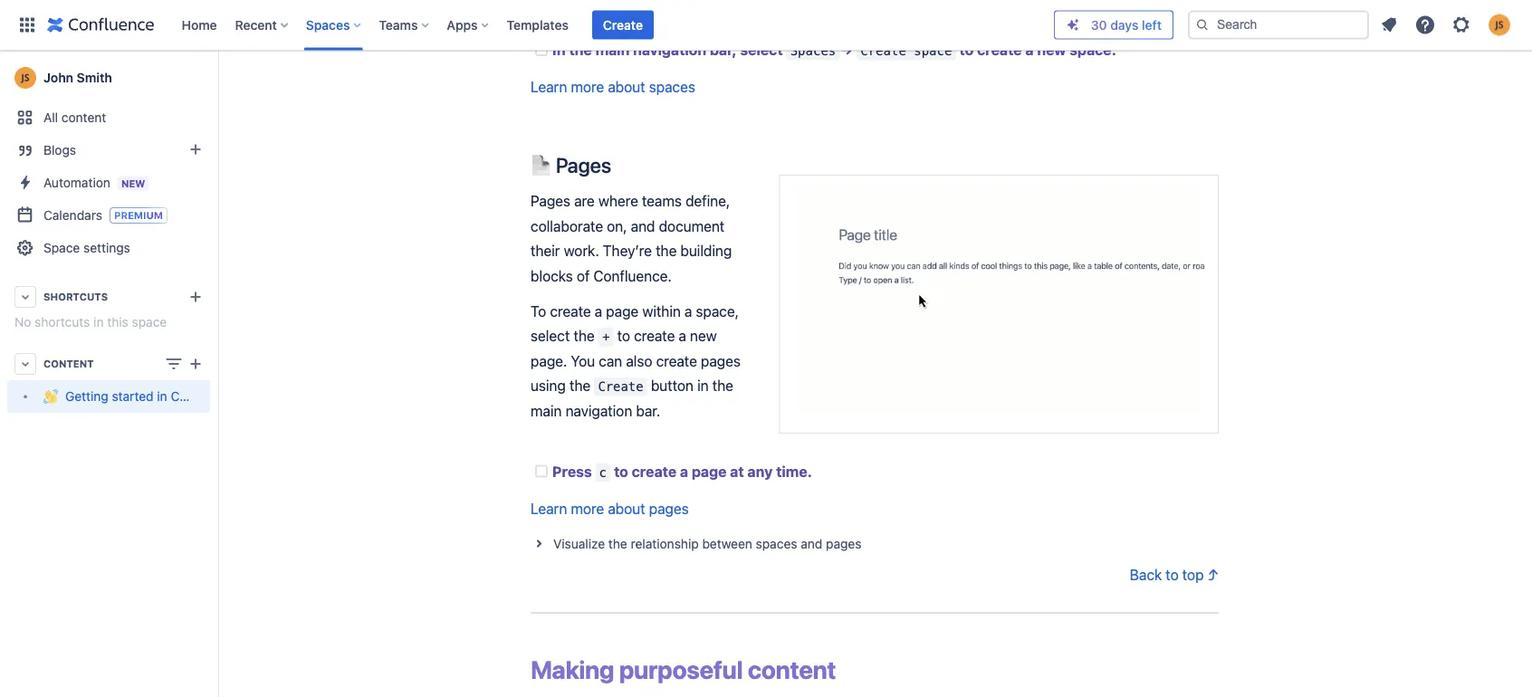 Task type: vqa. For each thing, say whether or not it's contained in the screenshot.
Calendars link
yes



Task type: locate. For each thing, give the bounding box(es) containing it.
select up page.
[[531, 327, 570, 345]]

1 horizontal spatial page
[[692, 463, 727, 480]]

0 horizontal spatial main
[[531, 402, 562, 419]]

confluence image
[[47, 14, 154, 36], [47, 14, 154, 36]]

main
[[595, 41, 630, 58], [531, 402, 562, 419]]

to
[[959, 41, 974, 58], [617, 327, 630, 345], [614, 463, 628, 480], [1166, 566, 1179, 583]]

about up relationship
[[608, 500, 645, 517]]

pages up are
[[556, 153, 611, 178]]

banner containing home
[[0, 0, 1532, 51]]

pages inside dropdown button
[[826, 536, 862, 551]]

more up visualize
[[571, 500, 604, 517]]

document
[[659, 217, 725, 234]]

space inside space 'element'
[[132, 315, 167, 330]]

in right started
[[157, 389, 167, 404]]

space right this
[[132, 315, 167, 330]]

learn more about pages link
[[531, 500, 689, 517]]

they're
[[603, 242, 652, 259]]

2 more from the top
[[571, 500, 604, 517]]

0 vertical spatial main
[[595, 41, 630, 58]]

new down space,
[[690, 327, 717, 345]]

1 vertical spatial select
[[531, 327, 570, 345]]

a down within
[[679, 327, 686, 345]]

and right on, at the top left of page
[[631, 217, 655, 234]]

0 vertical spatial content
[[61, 110, 106, 125]]

0 vertical spatial page
[[606, 303, 639, 320]]

a inside to create a new page. you can also create pages using the
[[679, 327, 686, 345]]

the down learn more about pages on the left bottom
[[608, 536, 627, 551]]

1 horizontal spatial spaces
[[756, 536, 797, 551]]

the inside dropdown button
[[608, 536, 627, 551]]

premium icon image
[[1066, 18, 1080, 32]]

1 vertical spatial pages
[[649, 500, 689, 517]]

create a page image
[[185, 353, 206, 375]]

this
[[107, 315, 128, 330]]

about down create link
[[608, 78, 645, 95]]

spaces button
[[300, 10, 368, 39]]

pages up collaborate
[[531, 192, 570, 210]]

learn up expand content "icon"
[[531, 500, 567, 517]]

1 learn from the top
[[531, 78, 567, 95]]

collapse sidebar image
[[197, 60, 237, 96]]

templates
[[507, 17, 569, 32]]

0 vertical spatial navigation
[[633, 41, 706, 58]]

john smith link
[[7, 60, 210, 96]]

more for learn more about pages
[[571, 500, 604, 517]]

→
[[840, 41, 853, 58]]

0 horizontal spatial and
[[631, 217, 655, 234]]

2 learn from the top
[[531, 500, 567, 517]]

page up +
[[606, 303, 639, 320]]

the inside button in the main navigation bar.
[[712, 377, 733, 394]]

1 about from the top
[[608, 78, 645, 95]]

create right the '→'
[[860, 43, 906, 58]]

time.
[[776, 463, 812, 480]]

spaces right between
[[756, 536, 797, 551]]

0 horizontal spatial copy image
[[609, 154, 631, 176]]

your profile and preferences image
[[1489, 14, 1510, 36]]

banner
[[0, 0, 1532, 51]]

learn for learn more about spaces
[[531, 78, 567, 95]]

0 vertical spatial pages
[[556, 153, 611, 178]]

pages
[[701, 352, 741, 370], [649, 500, 689, 517], [826, 536, 862, 551]]

learn more about spaces link
[[531, 78, 695, 95]]

more
[[571, 78, 604, 95], [571, 500, 604, 517]]

spaces right recent popup button
[[306, 17, 350, 32]]

main down create link
[[595, 41, 630, 58]]

2 about from the top
[[608, 500, 645, 517]]

any
[[747, 463, 773, 480]]

1 horizontal spatial in
[[157, 389, 167, 404]]

0 horizontal spatial space
[[132, 315, 167, 330]]

main inside button in the main navigation bar.
[[531, 402, 562, 419]]

0 vertical spatial more
[[571, 78, 604, 95]]

1 horizontal spatial navigation
[[633, 41, 706, 58]]

1 horizontal spatial pages
[[701, 352, 741, 370]]

page
[[606, 303, 639, 320], [692, 463, 727, 480]]

space
[[43, 240, 80, 255]]

0 horizontal spatial content
[[61, 110, 106, 125]]

1 vertical spatial content
[[748, 655, 836, 684]]

can
[[599, 352, 622, 370]]

0 horizontal spatial spaces
[[649, 78, 695, 95]]

the left +
[[574, 327, 595, 345]]

spaces left the '→'
[[790, 43, 836, 58]]

building
[[680, 242, 732, 259]]

30
[[1091, 17, 1107, 32]]

blocks
[[531, 267, 573, 284]]

in right the "button"
[[697, 377, 709, 394]]

create down can
[[598, 379, 643, 394]]

pages
[[556, 153, 611, 178], [531, 192, 570, 210]]

0 horizontal spatial new
[[690, 327, 717, 345]]

0 horizontal spatial navigation
[[566, 402, 632, 419]]

pages inside to create a new page. you can also create pages using the
[[701, 352, 741, 370]]

getting started in confluence
[[65, 389, 237, 404]]

navigation
[[633, 41, 706, 58], [566, 402, 632, 419]]

navigation left bar.
[[566, 402, 632, 419]]

navigation down create link
[[633, 41, 706, 58]]

space settings link
[[7, 232, 210, 264]]

work.
[[564, 242, 599, 259]]

new
[[1037, 41, 1066, 58], [690, 327, 717, 345]]

space inside in the main navigation bar, select spaces → create space to create a new space.
[[914, 43, 952, 58]]

in for this
[[93, 315, 104, 330]]

learn
[[531, 78, 567, 95], [531, 500, 567, 517]]

you
[[571, 352, 595, 370]]

1 horizontal spatial and
[[801, 536, 822, 551]]

0 vertical spatial learn
[[531, 78, 567, 95]]

getting started in confluence link
[[7, 380, 237, 413]]

teams button
[[373, 10, 436, 39]]

select right bar,
[[740, 41, 783, 58]]

0 vertical spatial space
[[914, 43, 952, 58]]

the down you
[[569, 377, 590, 394]]

1 vertical spatial spaces
[[756, 536, 797, 551]]

select
[[740, 41, 783, 58], [531, 327, 570, 345]]

1 horizontal spatial content
[[748, 655, 836, 684]]

2 vertical spatial pages
[[826, 536, 862, 551]]

1 horizontal spatial copy image
[[834, 659, 856, 681]]

2 horizontal spatial in
[[697, 377, 709, 394]]

in left this
[[93, 315, 104, 330]]

main down using at the bottom of the page
[[531, 402, 562, 419]]

new inside to create a new page. you can also create pages using the
[[690, 327, 717, 345]]

0 vertical spatial about
[[608, 78, 645, 95]]

0 vertical spatial new
[[1037, 41, 1066, 58]]

1 horizontal spatial space
[[914, 43, 952, 58]]

0 vertical spatial select
[[740, 41, 783, 58]]

1 vertical spatial copy image
[[834, 659, 856, 681]]

0 vertical spatial pages
[[701, 352, 741, 370]]

30 days left button
[[1055, 11, 1173, 38]]

0 horizontal spatial select
[[531, 327, 570, 345]]

the inside to create a new page. you can also create pages using the
[[569, 377, 590, 394]]

create up learn more about spaces link
[[603, 17, 643, 32]]

spaces inside in the main navigation bar, select spaces → create space to create a new space.
[[790, 43, 836, 58]]

making
[[531, 655, 614, 684]]

in inside button in the main navigation bar.
[[697, 377, 709, 394]]

0 vertical spatial create
[[603, 17, 643, 32]]

0 vertical spatial and
[[631, 217, 655, 234]]

to create a page within a space, select the
[[531, 303, 743, 345]]

create inside in the main navigation bar, select spaces → create space to create a new space.
[[860, 43, 906, 58]]

space right the '→'
[[914, 43, 952, 58]]

making purposeful content
[[531, 655, 836, 684]]

+
[[602, 330, 610, 345]]

1 vertical spatial new
[[690, 327, 717, 345]]

1 vertical spatial main
[[531, 402, 562, 419]]

spaces
[[306, 17, 350, 32], [790, 43, 836, 58]]

1 vertical spatial create
[[860, 43, 906, 58]]

0 horizontal spatial spaces
[[306, 17, 350, 32]]

automation
[[43, 175, 110, 190]]

Search field
[[1188, 10, 1369, 39]]

teams
[[379, 17, 418, 32]]

john smith
[[43, 70, 112, 85]]

create
[[977, 41, 1022, 58], [550, 303, 591, 320], [634, 327, 675, 345], [656, 352, 697, 370], [632, 463, 677, 480]]

expand content image
[[528, 533, 550, 554]]

1 vertical spatial space
[[132, 315, 167, 330]]

copy image
[[609, 154, 631, 176], [834, 659, 856, 681]]

in
[[552, 41, 565, 58]]

the down document
[[656, 242, 677, 259]]

learn more about spaces
[[531, 78, 695, 95]]

0 horizontal spatial in
[[93, 315, 104, 330]]

blogs
[[43, 143, 76, 158]]

apps button
[[441, 10, 496, 39]]

the right the "button"
[[712, 377, 733, 394]]

a right within
[[684, 303, 692, 320]]

to inside to create a new page. you can also create pages using the
[[617, 327, 630, 345]]

left
[[1142, 17, 1162, 32]]

and down the time.
[[801, 536, 822, 551]]

1 vertical spatial more
[[571, 500, 604, 517]]

learn down "in"
[[531, 78, 567, 95]]

pages inside pages are where teams define, collaborate on, and document their work. they're the building blocks of confluence.
[[531, 192, 570, 210]]

more down create link
[[571, 78, 604, 95]]

to
[[531, 303, 546, 320]]

0 vertical spatial spaces
[[306, 17, 350, 32]]

1 vertical spatial and
[[801, 536, 822, 551]]

content
[[43, 358, 94, 370]]

and
[[631, 217, 655, 234], [801, 536, 822, 551]]

2 vertical spatial create
[[598, 379, 643, 394]]

create
[[603, 17, 643, 32], [860, 43, 906, 58], [598, 379, 643, 394]]

bar,
[[710, 41, 737, 58]]

space element
[[0, 51, 237, 697]]

1 horizontal spatial main
[[595, 41, 630, 58]]

in
[[93, 315, 104, 330], [697, 377, 709, 394], [157, 389, 167, 404]]

0 horizontal spatial page
[[606, 303, 639, 320]]

about for pages
[[608, 500, 645, 517]]

settings
[[83, 240, 130, 255]]

1 vertical spatial about
[[608, 500, 645, 517]]

relationship
[[631, 536, 699, 551]]

back to top ⤴ link
[[1130, 566, 1219, 583]]

on,
[[607, 217, 627, 234]]

1 more from the top
[[571, 78, 604, 95]]

1 vertical spatial navigation
[[566, 402, 632, 419]]

spaces
[[649, 78, 695, 95], [756, 536, 797, 551]]

2 horizontal spatial pages
[[826, 536, 862, 551]]

the
[[569, 41, 592, 58], [656, 242, 677, 259], [574, 327, 595, 345], [569, 377, 590, 394], [712, 377, 733, 394], [608, 536, 627, 551]]

0 vertical spatial spaces
[[649, 78, 695, 95]]

spaces inside dropdown button
[[756, 536, 797, 551]]

page left at
[[692, 463, 727, 480]]

c
[[599, 465, 607, 480]]

1 horizontal spatial spaces
[[790, 43, 836, 58]]

1 vertical spatial spaces
[[790, 43, 836, 58]]

1 vertical spatial pages
[[531, 192, 570, 210]]

1 vertical spatial learn
[[531, 500, 567, 517]]

spaces down create link
[[649, 78, 695, 95]]

new down premium icon
[[1037, 41, 1066, 58]]



Task type: describe. For each thing, give the bounding box(es) containing it.
⤴
[[1208, 566, 1219, 583]]

recent button
[[230, 10, 295, 39]]

create inside global element
[[603, 17, 643, 32]]

at
[[730, 463, 744, 480]]

confluence
[[171, 389, 237, 404]]

recent
[[235, 17, 277, 32]]

notification icon image
[[1378, 14, 1400, 36]]

1 horizontal spatial select
[[740, 41, 783, 58]]

shortcuts button
[[7, 281, 210, 313]]

using
[[531, 377, 566, 394]]

calendars
[[43, 207, 102, 222]]

bar.
[[636, 402, 660, 419]]

press c to create a page at any time.
[[552, 463, 812, 480]]

visualize the relationship between spaces and pages button
[[521, 526, 1229, 562]]

press
[[552, 463, 592, 480]]

back to top ⤴
[[1130, 566, 1219, 583]]

create link
[[592, 10, 654, 39]]

the right "in"
[[569, 41, 592, 58]]

button
[[651, 377, 694, 394]]

all content link
[[7, 101, 210, 134]]

space settings
[[43, 240, 130, 255]]

no
[[14, 315, 31, 330]]

top
[[1182, 566, 1204, 583]]

button in the main navigation bar.
[[531, 377, 737, 419]]

and inside pages are where teams define, collaborate on, and document their work. they're the building blocks of confluence.
[[631, 217, 655, 234]]

global element
[[11, 0, 1054, 50]]

the inside to create a page within a space, select the
[[574, 327, 595, 345]]

between
[[702, 536, 752, 551]]

space,
[[696, 303, 739, 320]]

getting
[[65, 389, 108, 404]]

all content
[[43, 110, 106, 125]]

where
[[598, 192, 638, 210]]

home
[[182, 17, 217, 32]]

home link
[[176, 10, 222, 39]]

a left space.
[[1025, 41, 1034, 58]]

settings icon image
[[1451, 14, 1472, 36]]

page.
[[531, 352, 567, 370]]

appswitcher icon image
[[16, 14, 38, 36]]

premium image
[[110, 207, 167, 224]]

blogs link
[[7, 134, 210, 167]]

within
[[642, 303, 681, 320]]

john
[[43, 70, 73, 85]]

apps
[[447, 17, 478, 32]]

in for confluence
[[157, 389, 167, 404]]

1 vertical spatial page
[[692, 463, 727, 480]]

and inside dropdown button
[[801, 536, 822, 551]]

0 horizontal spatial pages
[[649, 500, 689, 517]]

📄 pages
[[531, 153, 611, 178]]

define,
[[685, 192, 730, 210]]

change view image
[[163, 353, 185, 375]]

started
[[112, 389, 154, 404]]

visualize
[[553, 536, 605, 551]]

smith
[[77, 70, 112, 85]]

no shortcuts in this space
[[14, 315, 167, 330]]

days
[[1110, 17, 1139, 32]]

create a blog image
[[185, 139, 206, 160]]

learn more about pages
[[531, 500, 689, 517]]

purposeful
[[619, 655, 743, 684]]

also
[[626, 352, 652, 370]]

about for spaces
[[608, 78, 645, 95]]

teams
[[642, 192, 682, 210]]

📄
[[531, 153, 551, 178]]

pages are where teams define, collaborate on, and document their work. they're the building blocks of confluence.
[[531, 192, 736, 284]]

create inside to create a page within a space, select the
[[550, 303, 591, 320]]

the inside pages are where teams define, collaborate on, and document their work. they're the building blocks of confluence.
[[656, 242, 677, 259]]

content button
[[7, 348, 210, 380]]

to create a new page. you can also create pages using the
[[531, 327, 744, 394]]

are
[[574, 192, 595, 210]]

confluence.
[[593, 267, 672, 284]]

space.
[[1070, 41, 1116, 58]]

visualize the relationship between spaces and pages
[[553, 536, 862, 551]]

content inside all content link
[[61, 110, 106, 125]]

all
[[43, 110, 58, 125]]

help icon image
[[1414, 14, 1436, 36]]

shortcuts
[[35, 315, 90, 330]]

a left at
[[680, 463, 688, 480]]

30 days left
[[1091, 17, 1162, 32]]

calendars link
[[7, 199, 210, 232]]

shortcuts
[[43, 291, 108, 303]]

collaborate
[[531, 217, 603, 234]]

spaces inside popup button
[[306, 17, 350, 32]]

a up +
[[595, 303, 602, 320]]

add shortcut image
[[185, 286, 206, 308]]

navigation inside button in the main navigation bar.
[[566, 402, 632, 419]]

learn for learn more about pages
[[531, 500, 567, 517]]

page inside to create a page within a space, select the
[[606, 303, 639, 320]]

search image
[[1195, 18, 1210, 32]]

more for learn more about spaces
[[571, 78, 604, 95]]

back
[[1130, 566, 1162, 583]]

their
[[531, 242, 560, 259]]

templates link
[[501, 10, 574, 39]]

of
[[577, 267, 590, 284]]

new
[[121, 177, 145, 189]]

1 horizontal spatial new
[[1037, 41, 1066, 58]]

in the main navigation bar, select spaces → create space to create a new space.
[[552, 41, 1116, 58]]

select inside to create a page within a space, select the
[[531, 327, 570, 345]]

0 vertical spatial copy image
[[609, 154, 631, 176]]



